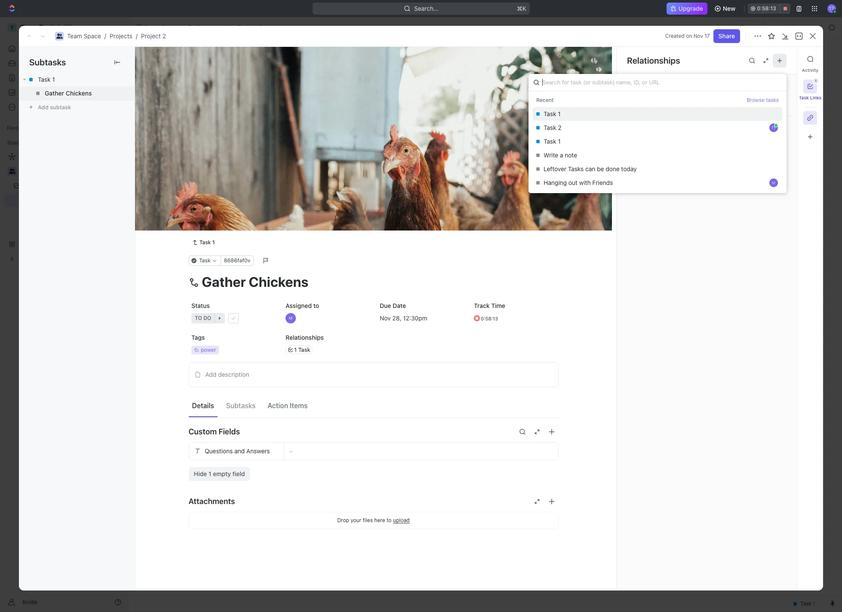 Task type: vqa. For each thing, say whether or not it's contained in the screenshot.
Space, , element
no



Task type: locate. For each thing, give the bounding box(es) containing it.
add description
[[206, 371, 249, 378]]

1 vertical spatial project 2
[[149, 51, 200, 65]]

fields
[[219, 428, 240, 437]]

typos
[[676, 120, 691, 127]]

task links
[[800, 95, 822, 100]]

share for share button right of '17'
[[719, 32, 736, 40]]

upgrade link
[[667, 3, 708, 15]]

1 horizontal spatial project 2
[[237, 24, 263, 31]]

0 vertical spatial project 2
[[237, 24, 263, 31]]

add up customize
[[781, 55, 792, 62]]

2 vertical spatial add task button
[[170, 178, 202, 189]]

relationships
[[628, 55, 681, 65], [286, 334, 324, 341]]

add left description at the left
[[206, 371, 217, 378]]

task 1 link
[[19, 73, 135, 87], [189, 238, 218, 248]]

to right 'assigned'
[[313, 302, 319, 309]]

action
[[268, 402, 288, 410]]

table
[[261, 79, 276, 87]]

0 horizontal spatial share
[[719, 32, 736, 40]]

upgrade
[[679, 5, 704, 12]]

correct typos
[[654, 120, 691, 127]]

1 vertical spatial share
[[719, 32, 736, 40]]

8686faf0v
[[224, 257, 250, 264]]

1 vertical spatial 1 button
[[193, 149, 205, 158]]

1 horizontal spatial projects
[[197, 24, 219, 31]]

custom fields button
[[189, 422, 559, 442]]

0 horizontal spatial projects
[[110, 32, 132, 40]]

‎task
[[544, 138, 557, 145]]

space for team space / projects / project 2
[[84, 32, 101, 40]]

0 vertical spatial hide
[[447, 101, 458, 107]]

2 vertical spatial add task
[[173, 179, 199, 187]]

1 horizontal spatial space
[[161, 24, 179, 31]]

0 vertical spatial task 1 link
[[19, 73, 135, 87]]

0 vertical spatial subtasks
[[29, 57, 66, 67]]

browse tasks
[[747, 97, 780, 103]]

team
[[145, 24, 160, 31], [67, 32, 82, 40]]

share down new button
[[739, 24, 756, 31]]

items
[[290, 402, 308, 410]]

subtasks inside subtasks button
[[226, 402, 256, 410]]

share button
[[734, 21, 761, 34], [714, 29, 741, 43]]

1 inside custom fields 'element'
[[209, 470, 212, 478]]

1 vertical spatial task 1 link
[[189, 238, 218, 248]]

space for team space
[[161, 24, 179, 31]]

hide inside button
[[447, 101, 458, 107]]

with
[[580, 179, 591, 186]]

17
[[705, 33, 711, 39]]

write
[[544, 152, 559, 159]]

2 horizontal spatial to
[[387, 517, 392, 524]]

projects link
[[186, 22, 222, 33], [110, 32, 132, 40]]

share button down new
[[734, 21, 761, 34]]

1 horizontal spatial to
[[313, 302, 319, 309]]

track
[[474, 302, 490, 309]]

dashboards link
[[3, 86, 125, 99]]

user group image
[[137, 25, 142, 30], [56, 34, 63, 39], [9, 169, 15, 174]]

1 vertical spatial team
[[67, 32, 82, 40]]

0 vertical spatial task 2
[[544, 124, 562, 131]]

hide
[[447, 101, 458, 107], [194, 470, 207, 478]]

1 horizontal spatial projects link
[[186, 22, 222, 33]]

0 vertical spatial space
[[161, 24, 179, 31]]

2 horizontal spatial add task button
[[775, 52, 812, 66]]

1 vertical spatial user group image
[[56, 34, 63, 39]]

0 vertical spatial to
[[160, 204, 167, 210]]

1 horizontal spatial add task
[[231, 121, 254, 128]]

task
[[794, 55, 807, 62], [38, 76, 51, 83], [800, 95, 810, 100], [544, 110, 557, 118], [243, 121, 254, 128], [544, 124, 557, 131], [173, 150, 187, 157], [173, 165, 187, 172], [186, 179, 199, 187], [200, 239, 211, 246], [298, 346, 310, 353]]

subtasks down home link
[[29, 57, 66, 67]]

links
[[811, 95, 822, 100]]

2
[[259, 24, 263, 31], [162, 32, 166, 40], [191, 51, 198, 65], [204, 121, 208, 128], [558, 124, 562, 131], [188, 165, 192, 172], [186, 204, 189, 210]]

0 horizontal spatial hide
[[194, 470, 207, 478]]

team for team space / projects / project 2
[[67, 32, 82, 40]]

Edit task name text field
[[189, 274, 559, 290]]

team up team space / projects / project 2
[[145, 24, 160, 31]]

0 vertical spatial team
[[145, 24, 160, 31]]

2 horizontal spatial user group image
[[137, 25, 142, 30]]

add task up do
[[173, 179, 199, 187]]

subtasks
[[29, 57, 66, 67], [226, 402, 256, 410]]

task 2 up do
[[173, 165, 192, 172]]

0 horizontal spatial projects link
[[110, 32, 132, 40]]

friends
[[593, 179, 613, 186]]

1 horizontal spatial hide
[[447, 101, 458, 107]]

task 1
[[38, 76, 55, 83], [544, 110, 561, 118], [173, 150, 191, 157], [200, 239, 215, 246]]

0:58:13
[[758, 5, 777, 12]]

can
[[586, 165, 596, 173]]

to left do
[[160, 204, 167, 210]]

1 vertical spatial add task button
[[221, 120, 257, 130]]

‎task 1
[[544, 138, 561, 145]]

on
[[687, 33, 693, 39]]

home
[[21, 45, 37, 52]]

home link
[[3, 42, 125, 56]]

1 horizontal spatial share
[[739, 24, 756, 31]]

add down calendar "link"
[[231, 121, 241, 128]]

user group image up home link
[[56, 34, 63, 39]]

0 horizontal spatial relationships
[[286, 334, 324, 341]]

2 vertical spatial user group image
[[9, 169, 15, 174]]

gantt
[[292, 79, 308, 87]]

1 vertical spatial subtasks
[[226, 402, 256, 410]]

1 vertical spatial hide
[[194, 470, 207, 478]]

details button
[[189, 398, 218, 414]]

1 horizontal spatial project 2 link
[[227, 22, 265, 33]]

relationships up '1 task'
[[286, 334, 324, 341]]

tree
[[3, 150, 125, 266]]

1 vertical spatial relationships
[[286, 334, 324, 341]]

1 vertical spatial to
[[313, 302, 319, 309]]

drop your files here to upload
[[338, 517, 410, 524]]

gather chickens
[[45, 90, 92, 97]]

task 2
[[544, 124, 562, 131], [173, 165, 192, 172]]

correct typos link
[[644, 116, 712, 131]]

hide inside custom fields 'element'
[[194, 470, 207, 478]]

1 horizontal spatial task 1 link
[[189, 238, 218, 248]]

0 horizontal spatial project 2 link
[[141, 32, 166, 40]]

new button
[[711, 2, 741, 15]]

1 horizontal spatial user group image
[[56, 34, 63, 39]]

due
[[380, 302, 391, 309]]

to inside drop your files here to upload
[[387, 517, 392, 524]]

activity
[[803, 68, 819, 73]]

name
[[628, 105, 642, 112]]

add task button up activity on the top
[[775, 52, 812, 66]]

favorites
[[7, 125, 30, 131]]

team up home link
[[67, 32, 82, 40]]

add inside the add description button
[[206, 371, 217, 378]]

0 horizontal spatial add task
[[173, 179, 199, 187]]

user group image down 'spaces'
[[9, 169, 15, 174]]

created on nov 17
[[666, 33, 711, 39]]

0 horizontal spatial team
[[67, 32, 82, 40]]

add description button
[[192, 368, 556, 382]]

details
[[192, 402, 214, 410]]

0:58:13 button
[[749, 3, 791, 14]]

hide button
[[443, 99, 462, 109]]

add task down calendar
[[231, 121, 254, 128]]

2 horizontal spatial add task
[[781, 55, 807, 62]]

0 vertical spatial add task button
[[775, 52, 812, 66]]

custom fields
[[189, 428, 240, 437]]

task 2 up the "‎task 1"
[[544, 124, 562, 131]]

table link
[[259, 77, 276, 89]]

status
[[191, 302, 210, 309]]

0 vertical spatial user group image
[[137, 25, 142, 30]]

subtasks up the fields
[[226, 402, 256, 410]]

1 vertical spatial space
[[84, 32, 101, 40]]

0 vertical spatial share
[[739, 24, 756, 31]]

0 horizontal spatial task 2
[[173, 165, 192, 172]]

1 horizontal spatial team
[[145, 24, 160, 31]]

automations
[[769, 24, 805, 31]]

1 inside linked 1
[[661, 86, 664, 93]]

space
[[161, 24, 179, 31], [84, 32, 101, 40]]

inbox
[[21, 59, 36, 67]]

0 horizontal spatial user group image
[[9, 169, 15, 174]]

attachments
[[189, 497, 235, 506]]

2 vertical spatial project
[[149, 51, 188, 65]]

add task
[[781, 55, 807, 62], [231, 121, 254, 128], [173, 179, 199, 187]]

user group image left team space
[[137, 25, 142, 30]]

1 horizontal spatial subtasks
[[226, 402, 256, 410]]

1 horizontal spatial relationships
[[628, 55, 681, 65]]

out
[[569, 179, 578, 186]]

0 vertical spatial relationships
[[628, 55, 681, 65]]

0 horizontal spatial space
[[84, 32, 101, 40]]

custom fields element
[[189, 442, 559, 481]]

relationships up search for task (or subtask) name, id, or url text field
[[628, 55, 681, 65]]

action items
[[268, 402, 308, 410]]

to right the here
[[387, 517, 392, 524]]

share right '17'
[[719, 32, 736, 40]]

/
[[182, 24, 184, 31], [223, 24, 225, 31], [105, 32, 106, 40], [136, 32, 138, 40]]

tasks
[[569, 165, 584, 173]]

add task up activity on the top
[[781, 55, 807, 62]]

team space / projects / project 2
[[67, 32, 166, 40]]

2 vertical spatial to
[[387, 517, 392, 524]]

2 vertical spatial 1 button
[[194, 164, 205, 173]]

0 horizontal spatial to
[[160, 204, 167, 210]]

1 vertical spatial add task
[[231, 121, 254, 128]]

0 vertical spatial 1 button
[[804, 78, 819, 93]]

0 vertical spatial projects
[[197, 24, 219, 31]]

add task button down calendar "link"
[[221, 120, 257, 130]]

hanging out with friends
[[544, 179, 613, 186]]

team for team space
[[145, 24, 160, 31]]

1 horizontal spatial add task button
[[221, 120, 257, 130]]

1 vertical spatial project
[[141, 32, 161, 40]]

8686faf0v button
[[220, 256, 254, 266]]

add task button up do
[[170, 178, 202, 189]]

answers
[[246, 448, 270, 455]]



Task type: describe. For each thing, give the bounding box(es) containing it.
0 horizontal spatial team space link
[[67, 32, 101, 40]]

questions
[[205, 448, 233, 455]]

hide for hide 1 empty field
[[194, 470, 207, 478]]

tasks
[[767, 97, 780, 103]]

references
[[636, 172, 672, 180]]

tt
[[772, 126, 777, 130]]

browse
[[747, 97, 765, 103]]

your
[[351, 517, 362, 524]]

1 inside task sidebar navigation tab list
[[816, 79, 817, 83]]

0 vertical spatial project
[[237, 24, 258, 31]]

0 horizontal spatial subtasks
[[29, 57, 66, 67]]

1 vertical spatial task 2
[[173, 165, 192, 172]]

subtasks button
[[223, 398, 259, 414]]

today
[[622, 165, 637, 173]]

track time
[[474, 302, 506, 309]]

0 vertical spatial add task
[[781, 55, 807, 62]]

to do
[[160, 204, 176, 210]]

inbox link
[[3, 56, 125, 70]]

correct
[[654, 120, 675, 127]]

team space
[[145, 24, 179, 31]]

created
[[666, 33, 685, 39]]

sidebar navigation
[[0, 17, 129, 613]]

linked
[[636, 86, 657, 94]]

board link
[[159, 77, 177, 89]]

hide for hide
[[447, 101, 458, 107]]

upload
[[394, 518, 410, 524]]

tags
[[191, 334, 205, 341]]

drop
[[338, 517, 349, 524]]

docs link
[[3, 71, 125, 85]]

hide 1 empty field
[[194, 470, 245, 478]]

be
[[598, 165, 605, 173]]

1 button for 2
[[194, 164, 205, 173]]

⌘k
[[517, 5, 527, 12]]

task sidebar navigation tab list
[[800, 52, 822, 144]]

time
[[491, 302, 506, 309]]

gantt link
[[291, 77, 308, 89]]

custom
[[189, 428, 217, 437]]

leftover
[[544, 165, 567, 173]]

customize button
[[758, 77, 802, 89]]

linked 1
[[636, 86, 664, 94]]

upload button
[[394, 518, 410, 524]]

0 horizontal spatial task 1 link
[[19, 73, 135, 87]]

leftover tasks can be done today
[[544, 165, 637, 173]]

0 horizontal spatial add task button
[[170, 178, 202, 189]]

1 vertical spatial projects
[[110, 32, 132, 40]]

1 horizontal spatial task 2
[[544, 124, 562, 131]]

relationships inside task sidebar content section
[[628, 55, 681, 65]]

automations button
[[765, 21, 809, 34]]

do
[[168, 204, 176, 210]]

date
[[393, 302, 406, 309]]

chickens
[[66, 90, 92, 97]]

1 horizontal spatial team space link
[[134, 22, 181, 33]]

in progress
[[160, 121, 194, 128]]

dashboards
[[21, 89, 54, 96]]

share for share button under new
[[739, 24, 756, 31]]

favorites button
[[3, 123, 33, 133]]

tree inside the sidebar navigation
[[3, 150, 125, 266]]

files
[[363, 517, 373, 524]]

attachments button
[[189, 492, 559, 512]]

user group image inside the sidebar navigation
[[9, 169, 15, 174]]

due date
[[380, 302, 406, 309]]

empty
[[213, 470, 231, 478]]

add up do
[[173, 179, 185, 187]]

assignees
[[359, 101, 384, 107]]

note
[[565, 152, 578, 159]]

assigned
[[286, 302, 312, 309]]

field
[[233, 470, 245, 478]]

1 button inside task sidebar navigation tab list
[[804, 78, 819, 93]]

search...
[[414, 5, 439, 12]]

Search for task (or subtask) name, ID, or URL text field
[[529, 74, 787, 91]]

task inside tab list
[[800, 95, 810, 100]]

nov
[[694, 33, 704, 39]]

1 button for 1
[[193, 149, 205, 158]]

write a note
[[544, 152, 578, 159]]

assigned to
[[286, 302, 319, 309]]

action items button
[[264, 398, 311, 414]]

progress
[[166, 121, 194, 128]]

customize
[[770, 79, 800, 87]]

task sidebar content section
[[617, 47, 843, 591]]

gather
[[45, 90, 64, 97]]

share button right '17'
[[714, 29, 741, 43]]

gather chickens link
[[19, 87, 135, 100]]

here
[[375, 517, 385, 524]]

calendar
[[220, 79, 245, 87]]

docs
[[21, 74, 35, 81]]

recent
[[537, 97, 554, 103]]

Search tasks... text field
[[736, 98, 822, 111]]

1 task
[[294, 346, 310, 353]]

0 horizontal spatial project 2
[[149, 51, 200, 65]]

description
[[218, 371, 249, 378]]

assignees button
[[348, 99, 388, 109]]

board
[[161, 79, 177, 87]]

list link
[[192, 77, 204, 89]]

and
[[234, 448, 245, 455]]



